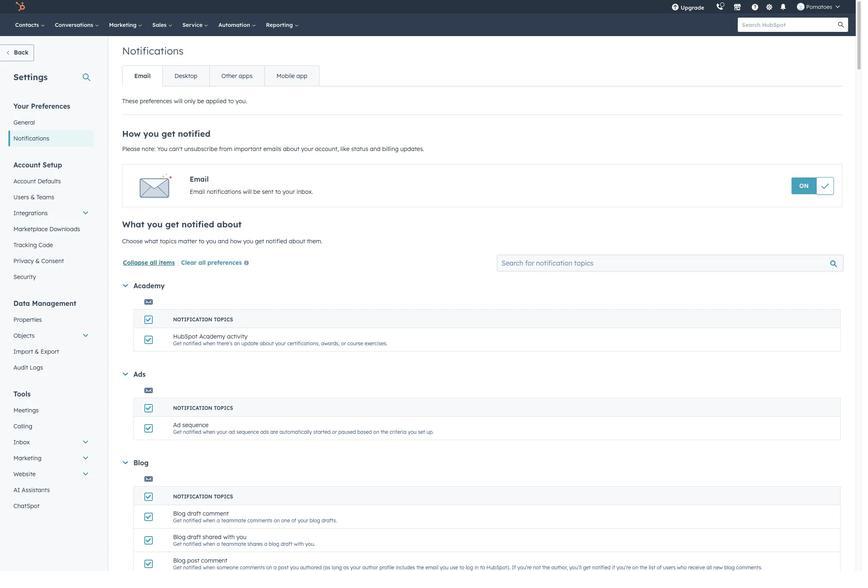 Task type: describe. For each thing, give the bounding box(es) containing it.
notifications link
[[8, 131, 94, 147]]

(as
[[323, 565, 331, 571]]

what
[[122, 219, 145, 230]]

assistants
[[22, 487, 50, 494]]

menu containing pomatoes
[[666, 0, 846, 13]]

comment for blog draft comment
[[203, 510, 229, 518]]

of inside blog draft comment get notified when a teammate comments on one of your blog drafts.
[[292, 518, 296, 524]]

users
[[13, 194, 29, 201]]

notifications button
[[777, 0, 791, 13]]

a inside blog post comment get notified when someone comments on a post you authored (as long as your author profile includes the email you use to log in to hubspot). if you're not the author, you'll get notified if you're on the list of users who receive all new blog comments.
[[274, 565, 277, 571]]

notified inside the hubspot academy activity get notified when there's an update about your certifications, awards, or course exercises.
[[183, 341, 202, 347]]

notified inside the ad sequence get notified when your ad sequence ads are automatically started or paused based on the criteria you set up.
[[183, 429, 202, 436]]

other apps
[[222, 72, 253, 80]]

you left the use
[[440, 565, 449, 571]]

hubspot
[[173, 333, 198, 341]]

account,
[[315, 145, 339, 153]]

0 horizontal spatial preferences
[[140, 97, 172, 105]]

unsubscribe
[[184, 145, 218, 153]]

to right applied
[[228, 97, 234, 105]]

privacy & consent link
[[8, 253, 94, 269]]

all for clear
[[199, 259, 206, 267]]

hubspot link
[[10, 2, 32, 12]]

collapse
[[123, 259, 148, 267]]

a right shares
[[264, 541, 268, 548]]

export
[[41, 348, 59, 356]]

general link
[[8, 115, 94, 131]]

settings
[[13, 72, 48, 82]]

when for post
[[203, 565, 215, 571]]

matter
[[178, 238, 197, 245]]

notification topics for academy
[[173, 317, 233, 323]]

users & teams link
[[8, 189, 94, 205]]

conversations
[[55, 21, 95, 28]]

chatspot
[[13, 503, 40, 510]]

someone
[[217, 565, 239, 571]]

all inside blog post comment get notified when someone comments on a post you authored (as long as your author profile includes the email you use to log in to hubspot). if you're not the author, you'll get notified if you're on the list of users who receive all new blog comments.
[[707, 565, 712, 571]]

audit logs
[[13, 364, 43, 372]]

blog for blog draft comment get notified when a teammate comments on one of your blog drafts.
[[173, 510, 186, 518]]

account for account setup
[[13, 161, 41, 169]]

tools
[[13, 390, 31, 399]]

the left email
[[417, 565, 424, 571]]

privacy & consent
[[13, 257, 64, 265]]

draft for comment
[[187, 510, 201, 518]]

hubspot).
[[487, 565, 511, 571]]

mobile app
[[277, 72, 308, 80]]

notification for academy
[[173, 317, 213, 323]]

when for academy
[[203, 341, 215, 347]]

import
[[13, 348, 33, 356]]

marketplace downloads
[[13, 226, 80, 233]]

security link
[[8, 269, 94, 285]]

tools element
[[8, 390, 94, 515]]

0 vertical spatial marketing
[[109, 21, 138, 28]]

pomatoes
[[807, 3, 833, 10]]

long
[[332, 565, 342, 571]]

ads
[[260, 429, 269, 436]]

topics for blog
[[214, 494, 233, 500]]

back link
[[0, 45, 34, 61]]

you'll
[[570, 565, 582, 571]]

get inside "blog draft shared with you get notified when a teammate shares a blog draft with you."
[[173, 541, 182, 548]]

notified inside "blog draft shared with you get notified when a teammate shares a blog draft with you."
[[183, 541, 202, 548]]

account for account defaults
[[13, 178, 36, 185]]

emails
[[264, 145, 282, 153]]

upgrade
[[681, 4, 705, 11]]

list
[[649, 565, 656, 571]]

get inside the ad sequence get notified when your ad sequence ads are automatically started or paused based on the criteria you set up.
[[173, 429, 182, 436]]

0 horizontal spatial and
[[218, 238, 229, 245]]

one
[[281, 518, 290, 524]]

comments inside blog post comment get notified when someone comments on a post you authored (as long as your author profile includes the email you use to log in to hubspot). if you're not the author, you'll get notified if you're on the list of users who receive all new blog comments.
[[240, 565, 265, 571]]

sent
[[262, 188, 274, 196]]

billing
[[383, 145, 399, 153]]

notification for blog
[[173, 494, 213, 500]]

tyler black image
[[798, 3, 805, 11]]

notification topics for ads
[[173, 405, 233, 412]]

blog draft shared with you get notified when a teammate shares a blog draft with you.
[[173, 534, 315, 548]]

conversations link
[[50, 13, 104, 36]]

preferences inside button
[[208, 259, 242, 267]]

calling icon image
[[717, 3, 724, 11]]

1 horizontal spatial sequence
[[237, 429, 259, 436]]

marketplace downloads link
[[8, 221, 94, 237]]

awards,
[[321, 341, 340, 347]]

service
[[183, 21, 204, 28]]

course
[[348, 341, 363, 347]]

search button
[[835, 18, 849, 32]]

to left log
[[460, 565, 465, 571]]

help image
[[752, 4, 759, 11]]

blog for blog draft shared with you get notified when a teammate shares a blog draft with you.
[[173, 534, 186, 541]]

to right sent
[[275, 188, 281, 196]]

notification topics for blog
[[173, 494, 233, 500]]

ai assistants link
[[8, 483, 94, 499]]

users
[[664, 565, 676, 571]]

0 horizontal spatial sequence
[[182, 422, 209, 429]]

2 you're from the left
[[617, 565, 631, 571]]

choose what topics matter to you and how you get notified about them.
[[122, 238, 323, 245]]

log
[[466, 565, 474, 571]]

calling
[[13, 423, 32, 431]]

ai
[[13, 487, 20, 494]]

updates.
[[401, 145, 425, 153]]

includes
[[396, 565, 415, 571]]

comment for blog post comment
[[201, 557, 227, 565]]

data management
[[13, 299, 76, 308]]

website
[[13, 471, 36, 478]]

what
[[144, 238, 158, 245]]

objects
[[13, 332, 35, 340]]

how
[[122, 129, 141, 139]]

sales
[[152, 21, 168, 28]]

of inside blog post comment get notified when someone comments on a post you authored (as long as your author profile includes the email you use to log in to hubspot). if you're not the author, you'll get notified if you're on the list of users who receive all new blog comments.
[[657, 565, 662, 571]]

you. inside "blog draft shared with you get notified when a teammate shares a blog draft with you."
[[305, 541, 315, 548]]

receive
[[689, 565, 706, 571]]

you inside the ad sequence get notified when your ad sequence ads are automatically started or paused based on the criteria you set up.
[[408, 429, 417, 436]]

import & export
[[13, 348, 59, 356]]

if
[[512, 565, 516, 571]]

mobile app button
[[264, 66, 319, 86]]

inbox
[[13, 439, 30, 446]]

pomatoes button
[[793, 0, 846, 13]]

caret image for blog
[[123, 462, 128, 465]]

on down "blog draft shared with you get notified when a teammate shares a blog draft with you."
[[266, 565, 272, 571]]

notifications
[[207, 188, 241, 196]]

desktop
[[175, 72, 198, 80]]

consent
[[41, 257, 64, 265]]

about inside the hubspot academy activity get notified when there's an update about your certifications, awards, or course exercises.
[[260, 341, 274, 347]]

marketplaces button
[[729, 0, 747, 13]]

0 vertical spatial notifications
[[122, 45, 184, 57]]

email
[[426, 565, 439, 571]]

profile
[[380, 565, 395, 571]]

search image
[[839, 22, 845, 28]]

notified inside blog draft comment get notified when a teammate comments on one of your blog drafts.
[[183, 518, 202, 524]]

back
[[14, 49, 29, 56]]

blog post comment get notified when someone comments on a post you authored (as long as your author profile includes the email you use to log in to hubspot). if you're not the author, you'll get notified if you're on the list of users who receive all new blog comments.
[[173, 557, 763, 571]]

account setup element
[[8, 160, 94, 285]]

blog inside blog post comment get notified when someone comments on a post you authored (as long as your author profile includes the email you use to log in to hubspot). if you're not the author, you'll get notified if you're on the list of users who receive all new blog comments.
[[725, 565, 735, 571]]

reporting
[[266, 21, 295, 28]]

calling link
[[8, 419, 94, 435]]

shared
[[203, 534, 222, 541]]

Search for notification topics search field
[[497, 255, 844, 272]]

draft for shared
[[187, 534, 201, 541]]

important
[[234, 145, 262, 153]]

about right emails
[[283, 145, 300, 153]]

not
[[534, 565, 541, 571]]

will for be
[[243, 188, 252, 196]]

settings link
[[764, 2, 775, 11]]



Task type: locate. For each thing, give the bounding box(es) containing it.
blog
[[134, 459, 149, 467], [173, 510, 186, 518], [173, 534, 186, 541], [173, 557, 186, 565]]

topics for ads
[[214, 405, 233, 412]]

paused
[[339, 429, 356, 436]]

you
[[143, 129, 159, 139], [147, 219, 163, 230], [206, 238, 216, 245], [243, 238, 254, 245], [408, 429, 417, 436], [237, 534, 247, 541], [290, 565, 299, 571], [440, 565, 449, 571]]

who
[[678, 565, 687, 571]]

1 horizontal spatial or
[[341, 341, 346, 347]]

1 caret image from the top
[[123, 373, 128, 376]]

there's
[[217, 341, 233, 347]]

a left authored
[[274, 565, 277, 571]]

the left list
[[640, 565, 648, 571]]

1 notification topics from the top
[[173, 317, 233, 323]]

0 horizontal spatial marketing
[[13, 455, 41, 462]]

1 horizontal spatial preferences
[[208, 259, 242, 267]]

blog for blog post comment get notified when someone comments on a post you authored (as long as your author profile includes the email you use to log in to hubspot). if you're not the author, you'll get notified if you're on the list of users who receive all new blog comments.
[[173, 557, 186, 565]]

0 horizontal spatial post
[[187, 557, 200, 565]]

can't
[[169, 145, 183, 153]]

from
[[219, 145, 232, 153]]

2 horizontal spatial all
[[707, 565, 712, 571]]

draft
[[187, 510, 201, 518], [187, 534, 201, 541], [281, 541, 293, 548]]

topics for academy
[[214, 317, 233, 323]]

1 horizontal spatial of
[[657, 565, 662, 571]]

1 horizontal spatial blog
[[310, 518, 320, 524]]

comment
[[203, 510, 229, 518], [201, 557, 227, 565]]

tracking
[[13, 242, 37, 249]]

1 vertical spatial preferences
[[208, 259, 242, 267]]

post left someone
[[187, 557, 200, 565]]

1 vertical spatial comments
[[240, 565, 265, 571]]

get inside blog post comment get notified when someone comments on a post you authored (as long as your author profile includes the email you use to log in to hubspot). if you're not the author, you'll get notified if you're on the list of users who receive all new blog comments.
[[583, 565, 591, 571]]

with right the shared
[[223, 534, 235, 541]]

email notifications will be sent to your inbox.
[[190, 188, 313, 196]]

1 vertical spatial notification topics
[[173, 405, 233, 412]]

your inside the ad sequence get notified when your ad sequence ads are automatically started or paused based on the criteria you set up.
[[217, 429, 227, 436]]

you. right applied
[[236, 97, 247, 105]]

use
[[450, 565, 458, 571]]

5 when from the top
[[203, 565, 215, 571]]

menu item
[[711, 0, 712, 13]]

topics up activity
[[214, 317, 233, 323]]

the inside the ad sequence get notified when your ad sequence ads are automatically started or paused based on the criteria you set up.
[[381, 429, 389, 436]]

about up how
[[217, 219, 242, 230]]

1 vertical spatial and
[[218, 238, 229, 245]]

about left them.
[[289, 238, 305, 245]]

will
[[174, 97, 183, 105], [243, 188, 252, 196]]

notification for ads
[[173, 405, 213, 412]]

academy inside the hubspot academy activity get notified when there's an update about your certifications, awards, or course exercises.
[[199, 333, 225, 341]]

upgrade image
[[672, 4, 680, 11]]

2 vertical spatial blog
[[725, 565, 735, 571]]

comment down the shared
[[201, 557, 227, 565]]

1 horizontal spatial you're
[[617, 565, 631, 571]]

items
[[159, 259, 175, 267]]

settings image
[[766, 4, 774, 11]]

shares
[[248, 541, 263, 548]]

criteria
[[390, 429, 407, 436]]

get
[[162, 129, 175, 139], [165, 219, 179, 230], [255, 238, 264, 245], [583, 565, 591, 571]]

0 vertical spatial email
[[134, 72, 151, 80]]

1 you're from the left
[[518, 565, 532, 571]]

1 horizontal spatial academy
[[199, 333, 225, 341]]

preferences down choose what topics matter to you and how you get notified about them.
[[208, 259, 242, 267]]

get inside the hubspot academy activity get notified when there's an update about your certifications, awards, or course exercises.
[[173, 341, 182, 347]]

management
[[32, 299, 76, 308]]

on right based
[[374, 429, 380, 436]]

ads button
[[123, 370, 841, 379]]

academy down "collapse all items" button
[[134, 282, 165, 290]]

clear all preferences button
[[181, 259, 253, 269]]

blog right shares
[[269, 541, 279, 548]]

will for only
[[174, 97, 183, 105]]

when inside "blog draft shared with you get notified when a teammate shares a blog draft with you."
[[203, 541, 215, 548]]

certifications,
[[287, 341, 320, 347]]

topics up blog draft comment get notified when a teammate comments on one of your blog drafts.
[[214, 494, 233, 500]]

defaults
[[38, 178, 61, 185]]

3 when from the top
[[203, 518, 215, 524]]

2 notification from the top
[[173, 405, 213, 412]]

1 vertical spatial notification
[[173, 405, 213, 412]]

0 vertical spatial be
[[197, 97, 204, 105]]

0 vertical spatial comment
[[203, 510, 229, 518]]

code
[[39, 242, 53, 249]]

account setup
[[13, 161, 62, 169]]

you. up authored
[[305, 541, 315, 548]]

teammate left shares
[[221, 541, 246, 548]]

notifications down general
[[13, 135, 49, 142]]

when for draft
[[203, 518, 215, 524]]

notification topics up the shared
[[173, 494, 233, 500]]

get inside blog draft comment get notified when a teammate comments on one of your blog drafts.
[[173, 518, 182, 524]]

& for export
[[35, 348, 39, 356]]

or right started
[[332, 429, 337, 436]]

1 horizontal spatial you.
[[305, 541, 315, 548]]

0 horizontal spatial you.
[[236, 97, 247, 105]]

1 vertical spatial or
[[332, 429, 337, 436]]

caret image inside blog dropdown button
[[123, 462, 128, 465]]

reporting link
[[261, 13, 304, 36]]

caret image for ads
[[123, 373, 128, 376]]

a up someone
[[217, 541, 220, 548]]

or
[[341, 341, 346, 347], [332, 429, 337, 436]]

on inside the ad sequence get notified when your ad sequence ads are automatically started or paused based on the criteria you set up.
[[374, 429, 380, 436]]

0 vertical spatial notification topics
[[173, 317, 233, 323]]

email
[[134, 72, 151, 80], [190, 175, 209, 184], [190, 188, 205, 196]]

caret image
[[123, 373, 128, 376], [123, 462, 128, 465]]

your left inbox.
[[283, 188, 295, 196]]

post
[[187, 557, 200, 565], [278, 565, 289, 571]]

the left criteria
[[381, 429, 389, 436]]

topics right what
[[160, 238, 177, 245]]

get inside blog post comment get notified when someone comments on a post you authored (as long as your author profile includes the email you use to log in to hubspot). if you're not the author, you'll get notified if you're on the list of users who receive all new blog comments.
[[173, 565, 182, 571]]

your inside blog post comment get notified when someone comments on a post you authored (as long as your author profile includes the email you use to log in to hubspot). if you're not the author, you'll get notified if you're on the list of users who receive all new blog comments.
[[351, 565, 361, 571]]

1 teammate from the top
[[221, 518, 246, 524]]

marketing up "website"
[[13, 455, 41, 462]]

when inside blog draft comment get notified when a teammate comments on one of your blog drafts.
[[203, 518, 215, 524]]

comment inside blog draft comment get notified when a teammate comments on one of your blog drafts.
[[203, 510, 229, 518]]

objects button
[[8, 328, 94, 344]]

notified
[[178, 129, 211, 139], [182, 219, 214, 230], [266, 238, 287, 245], [183, 341, 202, 347], [183, 429, 202, 436], [183, 518, 202, 524], [183, 541, 202, 548], [183, 565, 202, 571], [593, 565, 611, 571]]

comment inside blog post comment get notified when someone comments on a post you authored (as long as your author profile includes the email you use to log in to hubspot). if you're not the author, you'll get notified if you're on the list of users who receive all new blog comments.
[[201, 557, 227, 565]]

0 horizontal spatial academy
[[134, 282, 165, 290]]

author
[[363, 565, 378, 571]]

marketplaces image
[[734, 4, 742, 11]]

if
[[612, 565, 616, 571]]

these preferences will only be applied to you.
[[122, 97, 247, 105]]

when inside the hubspot academy activity get notified when there's an update about your certifications, awards, or course exercises.
[[203, 341, 215, 347]]

& inside 'link'
[[35, 348, 39, 356]]

3 notification topics from the top
[[173, 494, 233, 500]]

2 when from the top
[[203, 429, 215, 436]]

be left sent
[[253, 188, 260, 196]]

0 horizontal spatial be
[[197, 97, 204, 105]]

caret image inside ads dropdown button
[[123, 373, 128, 376]]

status
[[351, 145, 369, 153]]

comments up shares
[[248, 518, 273, 524]]

0 vertical spatial blog
[[310, 518, 320, 524]]

0 vertical spatial teammate
[[221, 518, 246, 524]]

your inside blog draft comment get notified when a teammate comments on one of your blog drafts.
[[298, 518, 309, 524]]

get up you
[[162, 129, 175, 139]]

3 notification from the top
[[173, 494, 213, 500]]

automation
[[219, 21, 252, 28]]

a up the shared
[[217, 518, 220, 524]]

1 vertical spatial caret image
[[123, 462, 128, 465]]

please note: you can't unsubscribe from important emails about your account, like status and billing updates.
[[122, 145, 425, 153]]

your inside the hubspot academy activity get notified when there's an update about your certifications, awards, or course exercises.
[[275, 341, 286, 347]]

or inside the ad sequence get notified when your ad sequence ads are automatically started or paused based on the criteria you set up.
[[332, 429, 337, 436]]

0 horizontal spatial blog
[[269, 541, 279, 548]]

the right not
[[543, 565, 550, 571]]

0 vertical spatial notification
[[173, 317, 213, 323]]

preferences right these
[[140, 97, 172, 105]]

be right only
[[197, 97, 204, 105]]

will left sent
[[243, 188, 252, 196]]

your preferences element
[[8, 102, 94, 147]]

get for hubspot academy activity
[[173, 341, 182, 347]]

0 vertical spatial academy
[[134, 282, 165, 290]]

your left account,
[[301, 145, 314, 153]]

get for blog draft comment
[[173, 518, 182, 524]]

users & teams
[[13, 194, 54, 201]]

1 vertical spatial marketing
[[13, 455, 41, 462]]

your
[[13, 102, 29, 110]]

choose
[[122, 238, 143, 245]]

1 horizontal spatial post
[[278, 565, 289, 571]]

navigation containing email
[[122, 66, 320, 87]]

privacy
[[13, 257, 34, 265]]

0 vertical spatial will
[[174, 97, 183, 105]]

1 vertical spatial be
[[253, 188, 260, 196]]

0 vertical spatial and
[[370, 145, 381, 153]]

get right you'll
[[583, 565, 591, 571]]

help button
[[749, 0, 763, 13]]

get for blog post comment
[[173, 565, 182, 571]]

blog inside blog draft comment get notified when a teammate comments on one of your blog drafts.
[[310, 518, 320, 524]]

teammate inside blog draft comment get notified when a teammate comments on one of your blog drafts.
[[221, 518, 246, 524]]

1 when from the top
[[203, 341, 215, 347]]

hubspot image
[[15, 2, 25, 12]]

email left notifications
[[190, 188, 205, 196]]

1 horizontal spatial be
[[253, 188, 260, 196]]

app
[[297, 72, 308, 80]]

contacts
[[15, 21, 41, 28]]

when inside blog post comment get notified when someone comments on a post you authored (as long as your author profile includes the email you use to log in to hubspot). if you're not the author, you'll get notified if you're on the list of users who receive all new blog comments.
[[203, 565, 215, 571]]

about right 'update'
[[260, 341, 274, 347]]

on inside blog draft comment get notified when a teammate comments on one of your blog drafts.
[[274, 518, 280, 524]]

2 horizontal spatial blog
[[725, 565, 735, 571]]

will left only
[[174, 97, 183, 105]]

academy
[[134, 282, 165, 290], [199, 333, 225, 341]]

blog draft comment get notified when a teammate comments on one of your blog drafts.
[[173, 510, 337, 524]]

& left 'export'
[[35, 348, 39, 356]]

to right in
[[481, 565, 485, 571]]

all inside button
[[199, 259, 206, 267]]

0 horizontal spatial or
[[332, 429, 337, 436]]

marketing inside button
[[13, 455, 41, 462]]

& for consent
[[35, 257, 40, 265]]

0 vertical spatial of
[[292, 518, 296, 524]]

you left set
[[408, 429, 417, 436]]

1 horizontal spatial and
[[370, 145, 381, 153]]

and left how
[[218, 238, 229, 245]]

you right how
[[243, 238, 254, 245]]

a inside blog draft comment get notified when a teammate comments on one of your blog drafts.
[[217, 518, 220, 524]]

1 notification from the top
[[173, 317, 213, 323]]

draft inside blog draft comment get notified when a teammate comments on one of your blog drafts.
[[187, 510, 201, 518]]

you're right "if"
[[518, 565, 532, 571]]

blog inside "blog draft shared with you get notified when a teammate shares a blog draft with you."
[[269, 541, 279, 548]]

blog right new
[[725, 565, 735, 571]]

when inside the ad sequence get notified when your ad sequence ads are automatically started or paused based on the criteria you set up.
[[203, 429, 215, 436]]

2 caret image from the top
[[123, 462, 128, 465]]

your right the as
[[351, 565, 361, 571]]

all right "clear"
[[199, 259, 206, 267]]

0 vertical spatial comments
[[248, 518, 273, 524]]

email inside button
[[134, 72, 151, 80]]

0 horizontal spatial of
[[292, 518, 296, 524]]

comments inside blog draft comment get notified when a teammate comments on one of your blog drafts.
[[248, 518, 273, 524]]

& right privacy
[[35, 257, 40, 265]]

account
[[13, 161, 41, 169], [13, 178, 36, 185]]

your left ad
[[217, 429, 227, 436]]

4 get from the top
[[173, 541, 182, 548]]

are
[[271, 429, 278, 436]]

1 horizontal spatial all
[[199, 259, 206, 267]]

0 vertical spatial you.
[[236, 97, 247, 105]]

notifications inside notifications link
[[13, 135, 49, 142]]

you left authored
[[290, 565, 299, 571]]

new
[[714, 565, 723, 571]]

academy left activity
[[199, 333, 225, 341]]

1 vertical spatial you.
[[305, 541, 315, 548]]

2 get from the top
[[173, 429, 182, 436]]

mobile
[[277, 72, 295, 80]]

email up notifications
[[190, 175, 209, 184]]

comments.
[[737, 565, 763, 571]]

of right list
[[657, 565, 662, 571]]

or left course
[[341, 341, 346, 347]]

2 vertical spatial &
[[35, 348, 39, 356]]

them.
[[307, 238, 323, 245]]

ad
[[229, 429, 235, 436]]

teammate up "blog draft shared with you get notified when a teammate shares a blog draft with you."
[[221, 518, 246, 524]]

1 vertical spatial comment
[[201, 557, 227, 565]]

with
[[223, 534, 235, 541], [294, 541, 304, 548]]

comments down shares
[[240, 565, 265, 571]]

blog for blog
[[134, 459, 149, 467]]

1 horizontal spatial marketing
[[109, 21, 138, 28]]

data management element
[[8, 299, 94, 376]]

0 horizontal spatial will
[[174, 97, 183, 105]]

0 horizontal spatial with
[[223, 534, 235, 541]]

3 get from the top
[[173, 518, 182, 524]]

your right one
[[298, 518, 309, 524]]

0 horizontal spatial all
[[150, 259, 157, 267]]

on left list
[[633, 565, 639, 571]]

topics up ad
[[214, 405, 233, 412]]

& right users
[[31, 194, 35, 201]]

2 vertical spatial email
[[190, 188, 205, 196]]

audit
[[13, 364, 28, 372]]

get up matter
[[165, 219, 179, 230]]

1 vertical spatial notifications
[[13, 135, 49, 142]]

1 vertical spatial blog
[[269, 541, 279, 548]]

and left 'billing'
[[370, 145, 381, 153]]

and
[[370, 145, 381, 153], [218, 238, 229, 245]]

1 get from the top
[[173, 341, 182, 347]]

account up users
[[13, 178, 36, 185]]

Search HubSpot search field
[[738, 18, 841, 32]]

1 vertical spatial email
[[190, 175, 209, 184]]

1 vertical spatial of
[[657, 565, 662, 571]]

& for teams
[[31, 194, 35, 201]]

to right matter
[[199, 238, 205, 245]]

0 vertical spatial preferences
[[140, 97, 172, 105]]

post left authored
[[278, 565, 289, 571]]

notification topics up hubspot
[[173, 317, 233, 323]]

inbox button
[[8, 435, 94, 451]]

1 account from the top
[[13, 161, 41, 169]]

caret image
[[123, 284, 128, 287]]

account defaults link
[[8, 173, 94, 189]]

you're right if
[[617, 565, 631, 571]]

of right one
[[292, 518, 296, 524]]

academy button
[[123, 282, 841, 290]]

as
[[344, 565, 349, 571]]

4 when from the top
[[203, 541, 215, 548]]

you up note:
[[143, 129, 159, 139]]

with up authored
[[294, 541, 304, 548]]

how
[[230, 238, 242, 245]]

notification topics up ad
[[173, 405, 233, 412]]

1 vertical spatial academy
[[199, 333, 225, 341]]

navigation
[[122, 66, 320, 87]]

drafts.
[[322, 518, 337, 524]]

all left new
[[707, 565, 712, 571]]

teams
[[36, 194, 54, 201]]

you up what
[[147, 219, 163, 230]]

blog inside blog draft comment get notified when a teammate comments on one of your blog drafts.
[[173, 510, 186, 518]]

email up these
[[134, 72, 151, 80]]

blog left drafts.
[[310, 518, 320, 524]]

1 vertical spatial account
[[13, 178, 36, 185]]

all for collapse
[[150, 259, 157, 267]]

you
[[157, 145, 168, 153]]

update
[[242, 341, 259, 347]]

0 horizontal spatial notifications
[[13, 135, 49, 142]]

you left shares
[[237, 534, 247, 541]]

all left items
[[150, 259, 157, 267]]

blog inside blog post comment get notified when someone comments on a post you authored (as long as your author profile includes the email you use to log in to hubspot). if you're not the author, you'll get notified if you're on the list of users who receive all new blog comments.
[[173, 557, 186, 565]]

you inside "blog draft shared with you get notified when a teammate shares a blog draft with you."
[[237, 534, 247, 541]]

0 vertical spatial caret image
[[123, 373, 128, 376]]

service link
[[178, 13, 214, 36]]

teammate inside "blog draft shared with you get notified when a teammate shares a blog draft with you."
[[221, 541, 246, 548]]

clear
[[181, 259, 197, 267]]

marketing left sales
[[109, 21, 138, 28]]

1 horizontal spatial notifications
[[122, 45, 184, 57]]

ai assistants
[[13, 487, 50, 494]]

or inside the hubspot academy activity get notified when there's an update about your certifications, awards, or course exercises.
[[341, 341, 346, 347]]

blog inside "blog draft shared with you get notified when a teammate shares a blog draft with you."
[[173, 534, 186, 541]]

1 vertical spatial &
[[35, 257, 40, 265]]

2 notification topics from the top
[[173, 405, 233, 412]]

2 vertical spatial notification topics
[[173, 494, 233, 500]]

security
[[13, 273, 36, 281]]

menu
[[666, 0, 846, 13]]

2 vertical spatial notification
[[173, 494, 213, 500]]

you.
[[236, 97, 247, 105], [305, 541, 315, 548]]

1 horizontal spatial will
[[243, 188, 252, 196]]

2 teammate from the top
[[221, 541, 246, 548]]

get right how
[[255, 238, 264, 245]]

your left certifications,
[[275, 341, 286, 347]]

account up account defaults
[[13, 161, 41, 169]]

1 vertical spatial teammate
[[221, 541, 246, 548]]

0 vertical spatial account
[[13, 161, 41, 169]]

notifications image
[[780, 4, 788, 11]]

hubspot academy activity get notified when there's an update about your certifications, awards, or course exercises.
[[173, 333, 388, 347]]

1 horizontal spatial with
[[294, 541, 304, 548]]

comment up the shared
[[203, 510, 229, 518]]

1 vertical spatial will
[[243, 188, 252, 196]]

on left one
[[274, 518, 280, 524]]

0 horizontal spatial you're
[[518, 565, 532, 571]]

based
[[358, 429, 372, 436]]

inbox.
[[297, 188, 313, 196]]

you up clear all preferences
[[206, 238, 216, 245]]

2 account from the top
[[13, 178, 36, 185]]

marketing link
[[104, 13, 147, 36]]

please
[[122, 145, 140, 153]]

0 vertical spatial &
[[31, 194, 35, 201]]

notifications down sales
[[122, 45, 184, 57]]

contacts link
[[10, 13, 50, 36]]

5 get from the top
[[173, 565, 182, 571]]

audit logs link
[[8, 360, 94, 376]]

a
[[217, 518, 220, 524], [217, 541, 220, 548], [264, 541, 268, 548], [274, 565, 277, 571]]

0 vertical spatial or
[[341, 341, 346, 347]]



Task type: vqa. For each thing, say whether or not it's contained in the screenshot.
Tyler Black image
yes



